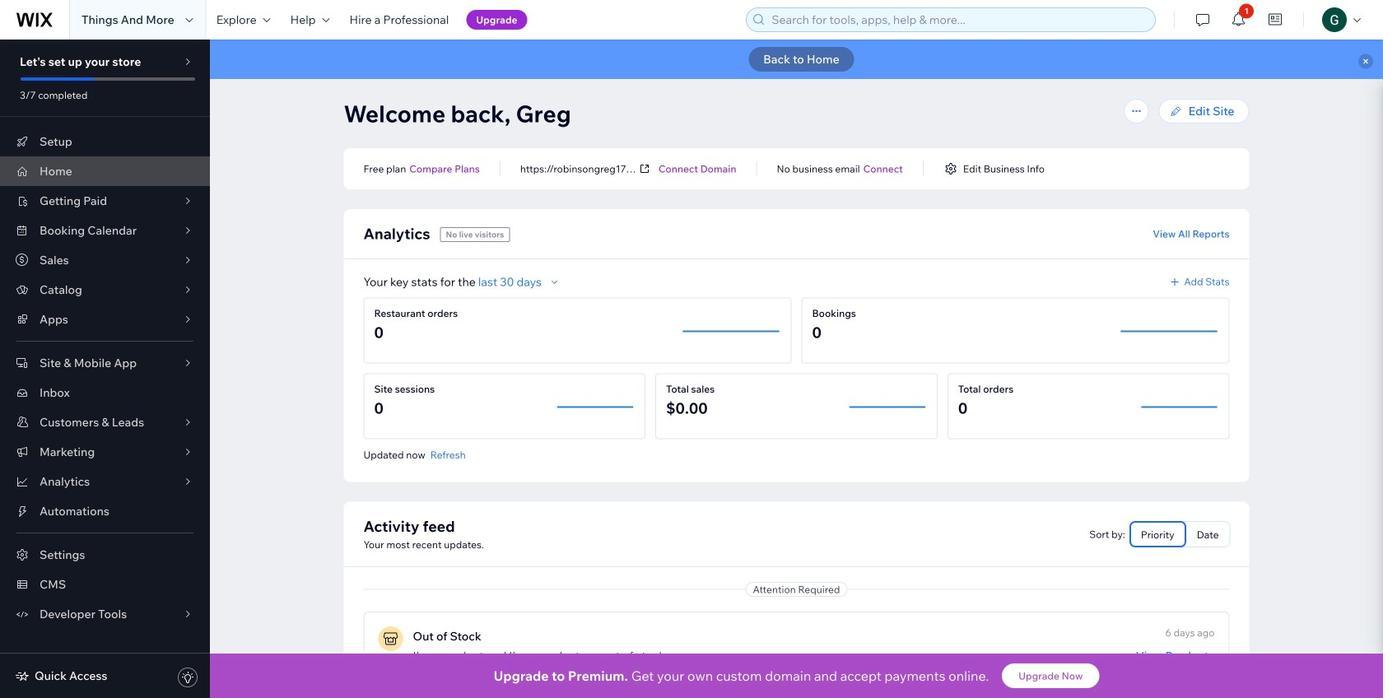 Task type: vqa. For each thing, say whether or not it's contained in the screenshot.
Search for tools, apps, help & more... field
yes



Task type: describe. For each thing, give the bounding box(es) containing it.
Search for tools, apps, help & more... field
[[767, 8, 1151, 31]]



Task type: locate. For each thing, give the bounding box(es) containing it.
alert
[[210, 40, 1384, 79]]

sidebar element
[[0, 40, 210, 699]]



